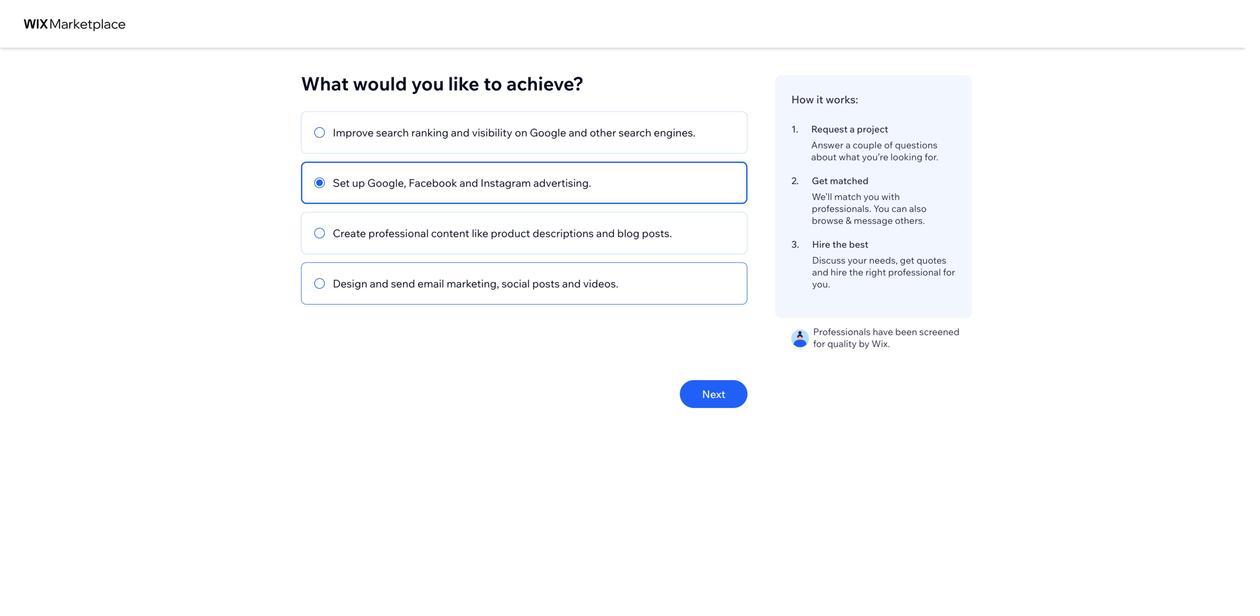 Task type: vqa. For each thing, say whether or not it's contained in the screenshot.
Site related to ReviewsJet
no



Task type: describe. For each thing, give the bounding box(es) containing it.
videos.
[[583, 277, 619, 290]]

&
[[846, 215, 852, 226]]

visibility
[[472, 126, 512, 139]]

set up google, facebook and instagram advertising.
[[333, 176, 591, 190]]

get
[[900, 255, 915, 266]]

can
[[892, 203, 907, 215]]

like for content
[[472, 227, 488, 240]]

professional inside hire the best discuss your needs, get quotes and hire the right professional for you.
[[888, 267, 941, 278]]

wix.
[[872, 338, 890, 350]]

others.
[[895, 215, 925, 226]]

1 vertical spatial the
[[849, 267, 864, 278]]

2
[[791, 175, 797, 187]]

next button
[[680, 381, 748, 408]]

couple
[[853, 139, 882, 151]]

for inside the professionals have been screened for quality by wix.
[[813, 338, 825, 350]]

other
[[590, 126, 616, 139]]

1
[[791, 123, 796, 135]]

you.
[[812, 278, 830, 290]]

1 search from the left
[[376, 126, 409, 139]]

questions
[[895, 139, 938, 151]]

and right ranking
[[451, 126, 470, 139]]

and right facebook
[[460, 176, 478, 190]]

and left send
[[370, 277, 389, 290]]

what
[[301, 72, 349, 95]]

facebook
[[409, 176, 457, 190]]

you
[[874, 203, 890, 215]]

2 search from the left
[[619, 126, 651, 139]]

your
[[848, 255, 867, 266]]

right
[[866, 267, 886, 278]]

descriptions
[[533, 227, 594, 240]]

. for 1
[[796, 123, 798, 135]]

message
[[854, 215, 893, 226]]

create professional content like product descriptions and blog posts.
[[333, 227, 672, 240]]

improve
[[333, 126, 374, 139]]

. for 3
[[797, 239, 799, 250]]

2 .
[[791, 175, 799, 187]]

looking
[[891, 151, 923, 163]]

it
[[817, 93, 823, 106]]

how
[[791, 93, 814, 106]]

advertising.
[[533, 176, 591, 190]]

professionals have been screened for quality by wix.
[[813, 326, 960, 350]]

match
[[834, 191, 862, 203]]

get
[[812, 175, 828, 187]]

3 .
[[791, 239, 799, 250]]

create
[[333, 227, 366, 240]]

0 vertical spatial a
[[850, 123, 855, 135]]

we'll
[[812, 191, 832, 203]]

achieve?
[[506, 72, 584, 95]]

also
[[909, 203, 927, 215]]

hire
[[812, 239, 830, 250]]

browse
[[812, 215, 844, 226]]

what
[[839, 151, 860, 163]]

improve search ranking and visibility on google and other search engines.
[[333, 126, 696, 139]]

instagram
[[481, 176, 531, 190]]

google
[[530, 126, 566, 139]]

posts
[[532, 277, 560, 290]]



Task type: locate. For each thing, give the bounding box(es) containing it.
hire the best discuss your needs, get quotes and hire the right professional for you.
[[812, 239, 955, 290]]

1 vertical spatial a
[[846, 139, 851, 151]]

like for you
[[448, 72, 479, 95]]

social
[[502, 277, 530, 290]]

search right other
[[619, 126, 651, 139]]

content
[[431, 227, 469, 240]]

send
[[391, 277, 415, 290]]

of
[[884, 139, 893, 151]]

0 vertical spatial the
[[833, 239, 847, 250]]

ranking
[[411, 126, 449, 139]]

1 vertical spatial .
[[797, 175, 799, 187]]

with
[[882, 191, 900, 203]]

1 vertical spatial professional
[[888, 267, 941, 278]]

screened
[[919, 326, 960, 338]]

0 horizontal spatial for
[[813, 338, 825, 350]]

design and send email marketing, social posts and videos.
[[333, 277, 619, 290]]

professionals
[[813, 326, 871, 338]]

how it works:
[[791, 93, 858, 106]]

would
[[353, 72, 407, 95]]

0 horizontal spatial professional
[[368, 227, 429, 240]]

1 horizontal spatial the
[[849, 267, 864, 278]]

product
[[491, 227, 530, 240]]

0 vertical spatial like
[[448, 72, 479, 95]]

a
[[850, 123, 855, 135], [846, 139, 851, 151]]

and right posts
[[562, 277, 581, 290]]

1 horizontal spatial professional
[[888, 267, 941, 278]]

option group
[[301, 111, 748, 305]]

for inside hire the best discuss your needs, get quotes and hire the right professional for you.
[[943, 267, 955, 278]]

have
[[873, 326, 893, 338]]

and left other
[[569, 126, 587, 139]]

professional
[[368, 227, 429, 240], [888, 267, 941, 278]]

like left to
[[448, 72, 479, 95]]

a left project
[[850, 123, 855, 135]]

. left get
[[797, 175, 799, 187]]

for.
[[925, 151, 939, 163]]

like
[[448, 72, 479, 95], [472, 227, 488, 240]]

been
[[895, 326, 917, 338]]

1 horizontal spatial for
[[943, 267, 955, 278]]

answer
[[811, 139, 844, 151]]

0 horizontal spatial you
[[411, 72, 444, 95]]

.
[[796, 123, 798, 135], [797, 175, 799, 187], [797, 239, 799, 250]]

0 horizontal spatial the
[[833, 239, 847, 250]]

you right would
[[411, 72, 444, 95]]

request a project answer a couple of questions about what you're looking for.
[[811, 123, 939, 163]]

discuss
[[812, 255, 846, 266]]

google,
[[367, 176, 406, 190]]

for left quality
[[813, 338, 825, 350]]

about
[[811, 151, 837, 163]]

3
[[791, 239, 797, 250]]

and up you.
[[812, 267, 829, 278]]

get matched we'll match you with professionals. you can also browse & message others.
[[812, 175, 927, 226]]

next
[[702, 388, 726, 401]]

up
[[352, 176, 365, 190]]

and
[[451, 126, 470, 139], [569, 126, 587, 139], [460, 176, 478, 190], [596, 227, 615, 240], [812, 267, 829, 278], [370, 277, 389, 290], [562, 277, 581, 290]]

1 vertical spatial for
[[813, 338, 825, 350]]

0 vertical spatial for
[[943, 267, 955, 278]]

. for 2
[[797, 175, 799, 187]]

quotes
[[917, 255, 947, 266]]

. down how
[[796, 123, 798, 135]]

1 vertical spatial like
[[472, 227, 488, 240]]

. left the hire
[[797, 239, 799, 250]]

a up the what
[[846, 139, 851, 151]]

for
[[943, 267, 955, 278], [813, 338, 825, 350]]

request
[[811, 123, 848, 135]]

needs,
[[869, 255, 898, 266]]

1 .
[[791, 123, 798, 135]]

blog
[[617, 227, 640, 240]]

you inside "get matched we'll match you with professionals. you can also browse & message others."
[[864, 191, 880, 203]]

works:
[[826, 93, 858, 106]]

and left 'blog'
[[596, 227, 615, 240]]

engines.
[[654, 126, 696, 139]]

set
[[333, 176, 350, 190]]

1 vertical spatial you
[[864, 191, 880, 203]]

the right the hire
[[833, 239, 847, 250]]

you're
[[862, 151, 889, 163]]

by
[[859, 338, 870, 350]]

posts.
[[642, 227, 672, 240]]

option group containing improve search ranking and visibility on google and other search engines.
[[301, 111, 748, 305]]

to
[[484, 72, 502, 95]]

like right content
[[472, 227, 488, 240]]

on
[[515, 126, 527, 139]]

search
[[376, 126, 409, 139], [619, 126, 651, 139]]

design
[[333, 277, 367, 290]]

best
[[849, 239, 869, 250]]

search left ranking
[[376, 126, 409, 139]]

you
[[411, 72, 444, 95], [864, 191, 880, 203]]

the down your
[[849, 267, 864, 278]]

quality
[[827, 338, 857, 350]]

professional down get
[[888, 267, 941, 278]]

0 vertical spatial .
[[796, 123, 798, 135]]

professional right create
[[368, 227, 429, 240]]

1 horizontal spatial search
[[619, 126, 651, 139]]

hire
[[831, 267, 847, 278]]

the
[[833, 239, 847, 250], [849, 267, 864, 278]]

2 vertical spatial .
[[797, 239, 799, 250]]

0 horizontal spatial search
[[376, 126, 409, 139]]

1 horizontal spatial you
[[864, 191, 880, 203]]

0 vertical spatial you
[[411, 72, 444, 95]]

you up 'you' at the top right of page
[[864, 191, 880, 203]]

project
[[857, 123, 888, 135]]

marketing,
[[447, 277, 499, 290]]

for down 'quotes'
[[943, 267, 955, 278]]

matched
[[830, 175, 869, 187]]

what would you like to achieve?
[[301, 72, 584, 95]]

email
[[418, 277, 444, 290]]

and inside hire the best discuss your needs, get quotes and hire the right professional for you.
[[812, 267, 829, 278]]

0 vertical spatial professional
[[368, 227, 429, 240]]

professionals.
[[812, 203, 872, 215]]



